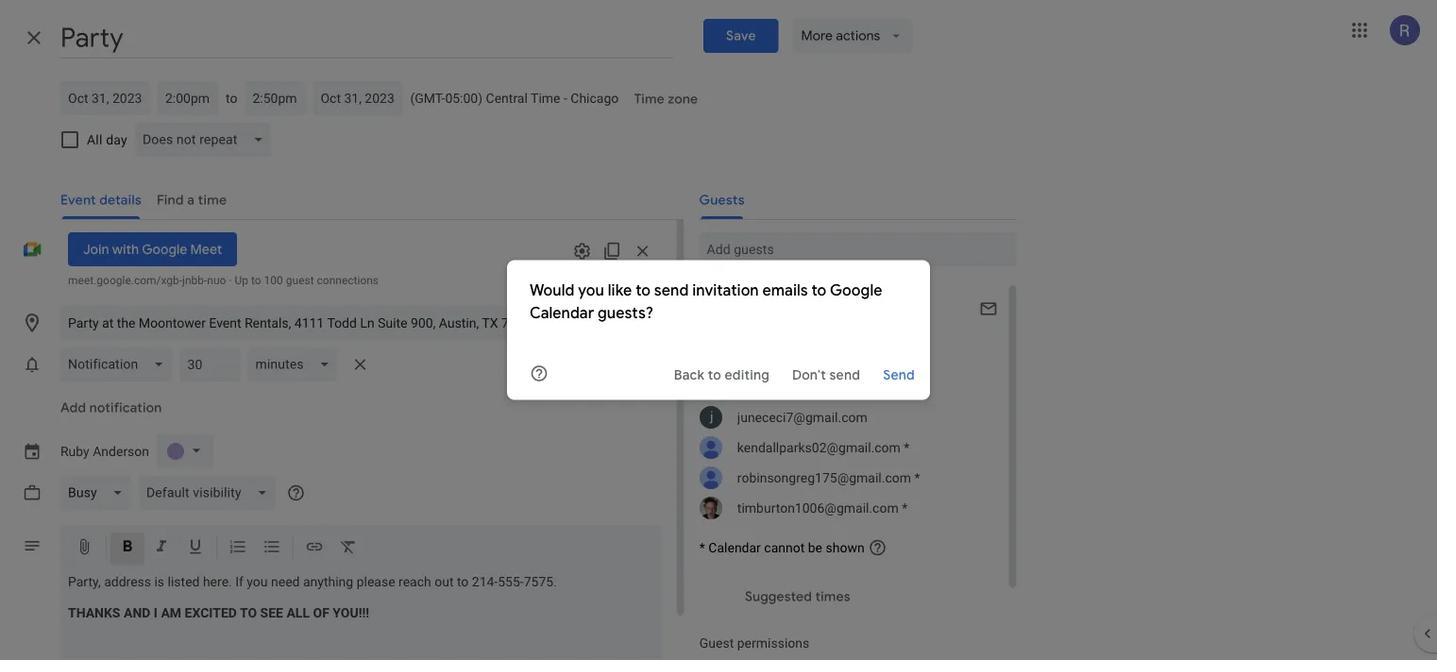 Task type: describe. For each thing, give the bounding box(es) containing it.
all day
[[87, 132, 127, 147]]

time zone button
[[626, 82, 705, 116]]

guests invited to this event. tree
[[684, 332, 1009, 523]]

time inside button
[[634, 91, 664, 108]]

ben.nelson1980@gmail.com tree item
[[684, 372, 1009, 402]]

am
[[161, 605, 181, 621]]

listed
[[168, 574, 200, 590]]

robinsongreg175@gmail.com
[[737, 470, 911, 485]]

don't send button
[[785, 358, 868, 392]]

guest
[[699, 635, 734, 651]]

meet.google.com/xgb-
[[68, 274, 182, 287]]

address
[[104, 574, 151, 590]]

send inside button
[[830, 367, 860, 384]]

Title text field
[[60, 17, 673, 59]]

100
[[264, 274, 283, 287]]

see
[[260, 605, 283, 621]]

zone
[[668, 91, 698, 108]]

thanks
[[68, 605, 120, 621]]

i
[[154, 605, 158, 621]]

be
[[808, 540, 822, 556]]

emails
[[763, 280, 808, 300]]

anything
[[303, 574, 353, 590]]

guest permissions
[[699, 635, 809, 651]]

timburton1006@gmail.com
[[737, 500, 898, 516]]

italic image
[[152, 537, 171, 560]]

kendallparks02@gmail.com *
[[737, 440, 909, 455]]

* for ben.nelson1980@gmail.com *
[[908, 379, 914, 395]]

send
[[883, 367, 915, 384]]

robinsongreg175@gmail.com tree item
[[684, 463, 1009, 493]]

chicago
[[571, 90, 619, 106]]

1 horizontal spatial calendar
[[708, 540, 761, 556]]

05:00)
[[445, 90, 483, 106]]

remove formatting image
[[339, 537, 358, 560]]

up
[[235, 274, 248, 287]]

back
[[674, 367, 705, 384]]

* left cannot
[[699, 540, 705, 556]]

(gmt-05:00) central time - chicago
[[410, 90, 619, 106]]

notification
[[89, 399, 162, 416]]

to inside description text box
[[457, 574, 469, 590]]

send button
[[876, 358, 923, 392]]

ben.nelson1980@gmail.com
[[737, 379, 905, 395]]

add
[[60, 399, 86, 416]]

ruby anderson
[[60, 444, 149, 459]]

join with google meet
[[83, 241, 222, 258]]

guests?
[[598, 303, 654, 322]]

excited
[[185, 605, 237, 621]]

connections
[[317, 274, 379, 287]]

30 minutes before element
[[60, 344, 376, 385]]

7575.
[[524, 574, 557, 590]]

would
[[530, 280, 575, 300]]

all
[[287, 605, 310, 621]]

Minutes in advance for notification number field
[[187, 348, 233, 382]]

google inside would you like to send invitation emails to google calendar guests?
[[830, 280, 883, 300]]

save
[[726, 27, 756, 44]]

thanks and i am excited to see all of you!!!
[[68, 605, 369, 621]]

·
[[229, 274, 232, 287]]

party,
[[68, 574, 101, 590]]

here.
[[203, 574, 232, 590]]

bulleted list image
[[263, 537, 281, 560]]

6 guests
[[699, 292, 749, 308]]

you inside description text box
[[247, 574, 268, 590]]

shown
[[825, 540, 864, 556]]

don't
[[792, 367, 826, 384]]

add notification button
[[53, 391, 169, 425]]

* for robinsongreg175@gmail.com *
[[914, 470, 920, 485]]

ben.nelson1980@gmail.com *
[[737, 379, 914, 395]]

guest
[[286, 274, 314, 287]]

0 horizontal spatial time
[[531, 90, 560, 106]]

6
[[699, 292, 707, 308]]

insert link image
[[305, 537, 324, 560]]

kendallparks02@gmail.com tree item
[[684, 433, 1009, 463]]

-
[[564, 90, 567, 106]]



Task type: vqa. For each thing, say whether or not it's contained in the screenshot.
send to the bottom
yes



Task type: locate. For each thing, give the bounding box(es) containing it.
1 horizontal spatial you
[[578, 280, 604, 300]]

of
[[313, 605, 329, 621]]

time
[[531, 90, 560, 106], [634, 91, 664, 108]]

jnbb-
[[182, 274, 207, 287]]

send
[[654, 280, 689, 300], [830, 367, 860, 384]]

would you like to send invitation emails to google calendar guests? dialog
[[507, 260, 930, 400]]

calendar down would
[[530, 303, 594, 322]]

central
[[486, 90, 528, 106]]

is
[[154, 574, 164, 590]]

add notification
[[60, 399, 162, 416]]

meet.google.com/xgb-jnbb-nuo · up to 100 guest connections
[[68, 274, 379, 287]]

join
[[83, 241, 109, 258]]

calendar left cannot
[[708, 540, 761, 556]]

1 horizontal spatial time
[[634, 91, 664, 108]]

1 vertical spatial you
[[247, 574, 268, 590]]

0 horizontal spatial send
[[654, 280, 689, 300]]

214-
[[472, 574, 498, 590]]

organizer
[[737, 355, 785, 368]]

0 vertical spatial you
[[578, 280, 604, 300]]

you
[[578, 280, 604, 300], [247, 574, 268, 590]]

0 horizontal spatial you
[[247, 574, 268, 590]]

google
[[142, 241, 187, 258], [830, 280, 883, 300]]

formatting options toolbar
[[60, 525, 661, 571]]

back to editing button
[[666, 358, 777, 392]]

to inside back to editing button
[[708, 367, 721, 384]]

* for timburton1006@gmail.com *
[[902, 500, 907, 516]]

robinsongreg175@gmail.com *
[[737, 470, 920, 485]]

day
[[106, 132, 127, 147]]

kendallparks02@gmail.com
[[737, 440, 900, 455]]

reach
[[399, 574, 431, 590]]

you left the like
[[578, 280, 604, 300]]

ruby
[[60, 444, 89, 459]]

with
[[112, 241, 139, 258]]

* inside the kendallparks02@gmail.com tree item
[[904, 440, 909, 455]]

bold image
[[118, 537, 137, 560]]

google right with
[[142, 241, 187, 258]]

* down robinsongreg175@gmail.com tree item
[[902, 500, 907, 516]]

calendar
[[530, 303, 594, 322], [708, 540, 761, 556]]

would you like to send invitation emails to google calendar guests?
[[530, 280, 883, 322]]

nuo
[[207, 274, 226, 287]]

would you like to send invitation emails to google calendar guests? heading
[[530, 279, 908, 324]]

ruby anderson, organizer tree item
[[684, 332, 1009, 372]]

send inside would you like to send invitation emails to google calendar guests?
[[654, 280, 689, 300]]

if
[[235, 574, 244, 590]]

google up ruby anderson, organizer tree item
[[830, 280, 883, 300]]

* down the kendallparks02@gmail.com tree item
[[914, 470, 920, 485]]

(gmt-
[[410, 90, 445, 106]]

555-
[[498, 574, 524, 590]]

1 vertical spatial google
[[830, 280, 883, 300]]

to
[[226, 90, 237, 106], [251, 274, 261, 287], [636, 280, 651, 300], [812, 280, 827, 300], [708, 367, 721, 384], [457, 574, 469, 590]]

please
[[357, 574, 395, 590]]

save button
[[703, 19, 779, 53]]

Description text field
[[60, 574, 661, 660]]

numbered list image
[[229, 537, 247, 560]]

join with google meet link
[[68, 232, 237, 266]]

time left the -
[[531, 90, 560, 106]]

time left zone on the left top
[[634, 91, 664, 108]]

you inside would you like to send invitation emails to google calendar guests?
[[578, 280, 604, 300]]

* inside timburton1006@gmail.com tree item
[[902, 500, 907, 516]]

out
[[435, 574, 454, 590]]

junececi7@gmail.com
[[737, 409, 867, 425]]

meet
[[190, 241, 222, 258]]

* for kendallparks02@gmail.com *
[[904, 440, 909, 455]]

1 horizontal spatial google
[[830, 280, 883, 300]]

you!!!
[[333, 605, 369, 621]]

anderson
[[93, 444, 149, 459]]

underline image
[[186, 537, 205, 560]]

invitation
[[692, 280, 759, 300]]

timburton1006@gmail.com *
[[737, 500, 907, 516]]

like
[[608, 280, 632, 300]]

0 vertical spatial calendar
[[530, 303, 594, 322]]

0 vertical spatial send
[[654, 280, 689, 300]]

need
[[271, 574, 300, 590]]

permissions
[[737, 635, 809, 651]]

and
[[124, 605, 150, 621]]

1 horizontal spatial send
[[830, 367, 860, 384]]

calendar inside would you like to send invitation emails to google calendar guests?
[[530, 303, 594, 322]]

* inside ben.nelson1980@gmail.com 'tree item'
[[908, 379, 914, 395]]

junececi7@gmail.com tree item
[[684, 402, 1009, 433]]

timburton1006@gmail.com tree item
[[684, 493, 1009, 523]]

to
[[240, 605, 257, 621]]

1 vertical spatial calendar
[[708, 540, 761, 556]]

back to editing
[[674, 367, 770, 384]]

time zone
[[634, 91, 698, 108]]

0 horizontal spatial google
[[142, 241, 187, 258]]

all
[[87, 132, 102, 147]]

guests
[[710, 292, 749, 308]]

1 vertical spatial send
[[830, 367, 860, 384]]

*
[[908, 379, 914, 395], [904, 440, 909, 455], [914, 470, 920, 485], [902, 500, 907, 516], [699, 540, 705, 556]]

0 vertical spatial google
[[142, 241, 187, 258]]

* down junececi7@gmail.com tree item
[[904, 440, 909, 455]]

* up junececi7@gmail.com tree item
[[908, 379, 914, 395]]

* calendar cannot be shown
[[699, 540, 864, 556]]

you right if
[[247, 574, 268, 590]]

don't send
[[792, 367, 860, 384]]

party, address is listed here. if you need anything please reach out to 214-555-7575.
[[68, 574, 560, 590]]

0 horizontal spatial calendar
[[530, 303, 594, 322]]

cannot
[[764, 540, 804, 556]]

* inside robinsongreg175@gmail.com tree item
[[914, 470, 920, 485]]

editing
[[725, 367, 770, 384]]



